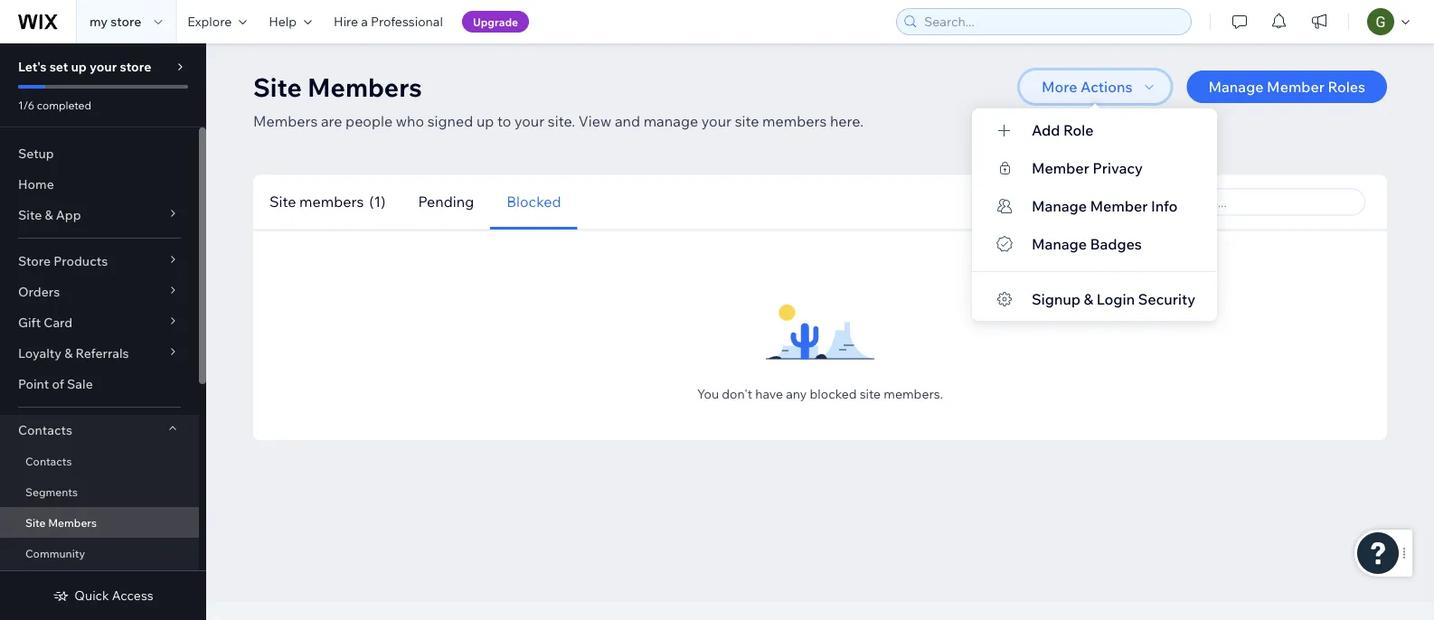 Task type: vqa. For each thing, say whether or not it's contained in the screenshot.
sales overview link
no



Task type: locate. For each thing, give the bounding box(es) containing it.
contacts
[[18, 422, 72, 438], [25, 455, 72, 468]]

site right 'blocked'
[[860, 386, 881, 402]]

contacts down point of sale
[[18, 422, 72, 438]]

your right set
[[90, 59, 117, 75]]

manage for manage badges
[[1032, 235, 1087, 253]]

blocked
[[810, 386, 857, 402]]

up left to
[[477, 112, 494, 130]]

setup link
[[0, 138, 199, 169]]

point
[[18, 376, 49, 392]]

0 vertical spatial &
[[45, 207, 53, 223]]

members left (1)
[[300, 193, 364, 211]]

0 horizontal spatial up
[[71, 59, 87, 75]]

2 vertical spatial &
[[64, 346, 73, 361]]

help button
[[258, 0, 323, 43]]

site members link
[[0, 508, 199, 538]]

privacy
[[1093, 159, 1143, 177]]

members left are
[[253, 112, 318, 130]]

members inside site members link
[[48, 516, 97, 530]]

store
[[111, 14, 141, 29], [120, 59, 151, 75]]

up right set
[[71, 59, 87, 75]]

community
[[25, 547, 85, 560]]

your right to
[[515, 112, 545, 130]]

2 vertical spatial manage
[[1032, 235, 1087, 253]]

1 horizontal spatial members
[[763, 112, 827, 130]]

upgrade
[[473, 15, 518, 28]]

0 horizontal spatial your
[[90, 59, 117, 75]]

members
[[308, 71, 422, 103], [253, 112, 318, 130], [48, 516, 97, 530]]

any
[[786, 386, 807, 402]]

members up people
[[308, 71, 422, 103]]

store right my
[[111, 14, 141, 29]]

& inside 'popup button'
[[45, 207, 53, 223]]

1 vertical spatial contacts
[[25, 455, 72, 468]]

my
[[90, 14, 108, 29]]

site inside site members members are people who signed up to your site. view and manage your site members here.
[[735, 112, 759, 130]]

loyalty & referrals button
[[0, 338, 199, 369]]

here.
[[830, 112, 864, 130]]

0 vertical spatial site
[[735, 112, 759, 130]]

your right manage
[[702, 112, 732, 130]]

0 vertical spatial member
[[1268, 78, 1325, 96]]

your
[[90, 59, 117, 75], [515, 112, 545, 130], [702, 112, 732, 130]]

contacts link
[[0, 446, 199, 477]]

members
[[763, 112, 827, 130], [300, 193, 364, 211]]

manage inside manage member roles button
[[1209, 78, 1264, 96]]

you don't have any blocked site members.
[[698, 386, 944, 402]]

site
[[735, 112, 759, 130], [860, 386, 881, 402]]

home
[[18, 176, 54, 192]]

manage badges
[[1032, 235, 1142, 253]]

2 horizontal spatial &
[[1084, 290, 1094, 308]]

member
[[1268, 78, 1325, 96], [1032, 159, 1090, 177], [1091, 197, 1148, 215]]

0 horizontal spatial site
[[735, 112, 759, 130]]

tab list
[[253, 175, 876, 230]]

who
[[396, 112, 424, 130]]

2 horizontal spatial your
[[702, 112, 732, 130]]

members up community
[[48, 516, 97, 530]]

1 vertical spatial &
[[1084, 290, 1094, 308]]

my store
[[90, 14, 141, 29]]

store
[[18, 253, 51, 269]]

hire
[[334, 14, 358, 29]]

member left the "roles"
[[1268, 78, 1325, 96]]

0 horizontal spatial &
[[45, 207, 53, 223]]

site.
[[548, 112, 576, 130]]

don't
[[722, 386, 753, 402]]

orders button
[[0, 277, 199, 308]]

professional
[[371, 14, 443, 29]]

0 vertical spatial contacts
[[18, 422, 72, 438]]

contacts up segments
[[25, 455, 72, 468]]

1 vertical spatial up
[[477, 112, 494, 130]]

hire a professional link
[[323, 0, 454, 43]]

member for manage member info
[[1091, 197, 1148, 215]]

signup
[[1032, 290, 1081, 308]]

blocked
[[507, 193, 561, 211]]

members inside site members members are people who signed up to your site. view and manage your site members here.
[[763, 112, 827, 130]]

up
[[71, 59, 87, 75], [477, 112, 494, 130]]

0 vertical spatial up
[[71, 59, 87, 75]]

2 vertical spatial member
[[1091, 197, 1148, 215]]

1 vertical spatial member
[[1032, 159, 1090, 177]]

store inside sidebar element
[[120, 59, 151, 75]]

actions
[[1081, 78, 1133, 96]]

1 horizontal spatial &
[[64, 346, 73, 361]]

0 vertical spatial manage
[[1209, 78, 1264, 96]]

more
[[1042, 78, 1078, 96]]

& left login
[[1084, 290, 1094, 308]]

1 horizontal spatial up
[[477, 112, 494, 130]]

& right loyalty
[[64, 346, 73, 361]]

store products button
[[0, 246, 199, 277]]

empty state_generic_nothing here_desert image
[[766, 269, 875, 378]]

site for site members (1)
[[270, 193, 296, 211]]

site inside 'popup button'
[[18, 207, 42, 223]]

contacts inside dropdown button
[[18, 422, 72, 438]]

site members members are people who signed up to your site. view and manage your site members here.
[[253, 71, 864, 130]]

0 vertical spatial members
[[763, 112, 827, 130]]

&
[[45, 207, 53, 223], [1084, 290, 1094, 308], [64, 346, 73, 361]]

products
[[54, 253, 108, 269]]

2 vertical spatial members
[[48, 516, 97, 530]]

1 vertical spatial members
[[300, 193, 364, 211]]

pending button
[[402, 175, 491, 230]]

member down add role in the right top of the page
[[1032, 159, 1090, 177]]

gift card
[[18, 315, 73, 331]]

member for manage member roles
[[1268, 78, 1325, 96]]

member inside button
[[1268, 78, 1325, 96]]

your inside sidebar element
[[90, 59, 117, 75]]

manage
[[644, 112, 699, 130]]

segments link
[[0, 477, 199, 508]]

role
[[1064, 121, 1094, 139]]

site inside site members members are people who signed up to your site. view and manage your site members here.
[[253, 71, 302, 103]]

view
[[579, 112, 612, 130]]

community link
[[0, 538, 199, 569]]

tab list containing site members
[[253, 175, 876, 230]]

1 vertical spatial store
[[120, 59, 151, 75]]

1 vertical spatial site
[[860, 386, 881, 402]]

signed
[[428, 112, 473, 130]]

set
[[49, 59, 68, 75]]

site right manage
[[735, 112, 759, 130]]

& left the 'app'
[[45, 207, 53, 223]]

help
[[269, 14, 297, 29]]

member down privacy at right
[[1091, 197, 1148, 215]]

gift
[[18, 315, 41, 331]]

have
[[756, 386, 784, 402]]

members left here.
[[763, 112, 827, 130]]

& inside popup button
[[64, 346, 73, 361]]

explore
[[188, 14, 232, 29]]

to
[[497, 112, 511, 130]]

1 vertical spatial manage
[[1032, 197, 1087, 215]]

1 horizontal spatial member
[[1091, 197, 1148, 215]]

add role
[[1032, 121, 1094, 139]]

2 horizontal spatial member
[[1268, 78, 1325, 96]]

Search... field
[[919, 9, 1186, 34], [1172, 190, 1360, 215]]

1 horizontal spatial site
[[860, 386, 881, 402]]

0 vertical spatial members
[[308, 71, 422, 103]]

site
[[253, 71, 302, 103], [270, 193, 296, 211], [18, 207, 42, 223], [25, 516, 46, 530]]

gift card button
[[0, 308, 199, 338]]

store down 'my store'
[[120, 59, 151, 75]]



Task type: describe. For each thing, give the bounding box(es) containing it.
& for site
[[45, 207, 53, 223]]

loyalty
[[18, 346, 62, 361]]

quick access button
[[53, 588, 153, 604]]

contacts for contacts link
[[25, 455, 72, 468]]

completed
[[37, 98, 91, 112]]

0 horizontal spatial member
[[1032, 159, 1090, 177]]

people
[[346, 112, 393, 130]]

members for site members members are people who signed up to your site. view and manage your site members here.
[[308, 71, 422, 103]]

are
[[321, 112, 342, 130]]

0 vertical spatial store
[[111, 14, 141, 29]]

more actions
[[1042, 78, 1133, 96]]

manage member roles button
[[1187, 71, 1388, 103]]

card
[[44, 315, 73, 331]]

0 horizontal spatial members
[[300, 193, 364, 211]]

members for site members
[[48, 516, 97, 530]]

store products
[[18, 253, 108, 269]]

site & app button
[[0, 200, 199, 231]]

(1)
[[369, 193, 386, 211]]

site for site members members are people who signed up to your site. view and manage your site members here.
[[253, 71, 302, 103]]

quick access
[[74, 588, 153, 604]]

quick
[[74, 588, 109, 604]]

signup & login security
[[1032, 290, 1196, 308]]

a
[[361, 14, 368, 29]]

more actions button
[[1021, 71, 1171, 103]]

hire a professional
[[334, 14, 443, 29]]

1 vertical spatial members
[[253, 112, 318, 130]]

loyalty & referrals
[[18, 346, 129, 361]]

upgrade button
[[462, 11, 529, 33]]

member privacy
[[1032, 159, 1143, 177]]

let's set up your store
[[18, 59, 151, 75]]

add
[[1032, 121, 1061, 139]]

manage for manage member roles
[[1209, 78, 1264, 96]]

1 vertical spatial search... field
[[1172, 190, 1360, 215]]

badges
[[1091, 235, 1142, 253]]

let's
[[18, 59, 47, 75]]

members.
[[884, 386, 944, 402]]

1/6 completed
[[18, 98, 91, 112]]

manage for manage member info
[[1032, 197, 1087, 215]]

home link
[[0, 169, 199, 200]]

site for site & app
[[18, 207, 42, 223]]

segments
[[25, 485, 78, 499]]

contacts button
[[0, 415, 199, 446]]

0 vertical spatial search... field
[[919, 9, 1186, 34]]

manage member roles
[[1209, 78, 1366, 96]]

login
[[1097, 290, 1135, 308]]

app
[[56, 207, 81, 223]]

sale
[[67, 376, 93, 392]]

of
[[52, 376, 64, 392]]

site members
[[25, 516, 97, 530]]

contacts for the "contacts" dropdown button
[[18, 422, 72, 438]]

1 horizontal spatial your
[[515, 112, 545, 130]]

& for signup
[[1084, 290, 1094, 308]]

roles
[[1328, 78, 1366, 96]]

orders
[[18, 284, 60, 300]]

security
[[1139, 290, 1196, 308]]

you
[[698, 386, 719, 402]]

site members (1)
[[270, 193, 386, 211]]

info
[[1152, 197, 1178, 215]]

pending
[[418, 193, 474, 211]]

and
[[615, 112, 641, 130]]

point of sale link
[[0, 369, 199, 400]]

1/6
[[18, 98, 34, 112]]

site for site members
[[25, 516, 46, 530]]

manage member info
[[1032, 197, 1178, 215]]

up inside sidebar element
[[71, 59, 87, 75]]

referrals
[[76, 346, 129, 361]]

sidebar element
[[0, 43, 206, 621]]

blocked button
[[491, 175, 578, 230]]

setup
[[18, 146, 54, 161]]

point of sale
[[18, 376, 93, 392]]

access
[[112, 588, 153, 604]]

up inside site members members are people who signed up to your site. view and manage your site members here.
[[477, 112, 494, 130]]

site & app
[[18, 207, 81, 223]]

& for loyalty
[[64, 346, 73, 361]]



